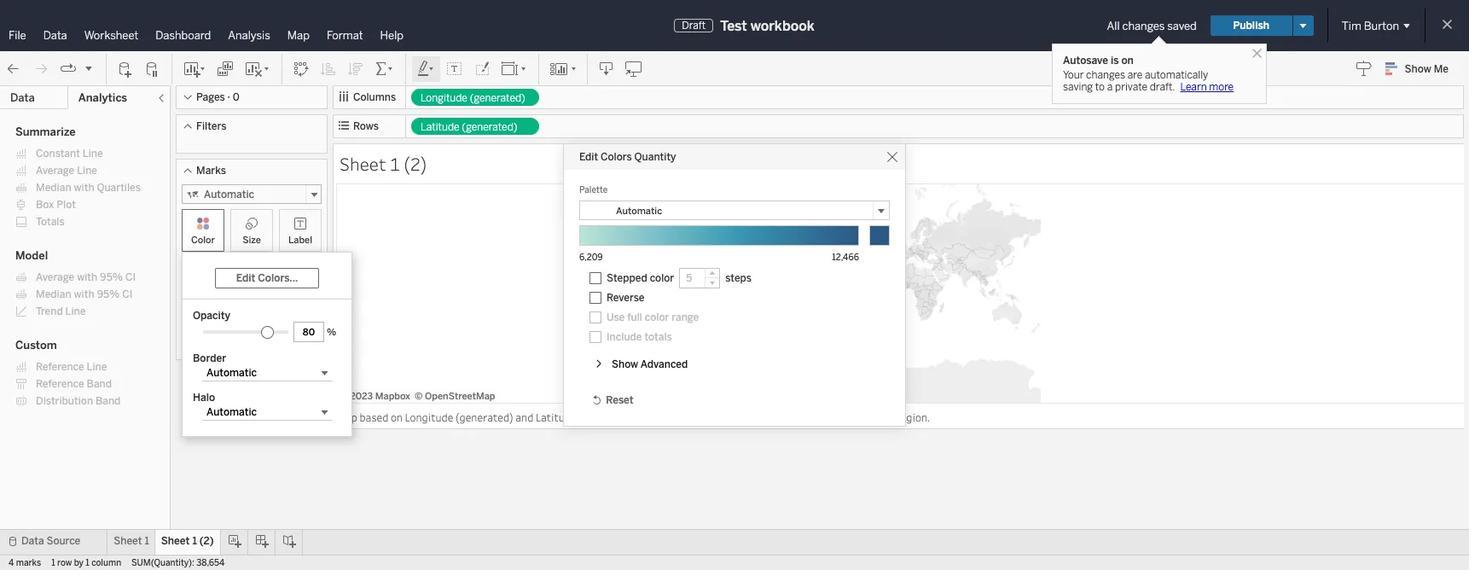 Task type: vqa. For each thing, say whether or not it's contained in the screenshot.
Highlight icon
yes



Task type: describe. For each thing, give the bounding box(es) containing it.
help
[[380, 29, 404, 42]]

0 vertical spatial longitude
[[421, 92, 468, 104]]

show/hide cards image
[[550, 60, 577, 77]]

is
[[1111, 55, 1120, 67]]

summarize
[[15, 125, 76, 138]]

edit colors quantity
[[580, 151, 676, 163]]

0 vertical spatial color
[[191, 235, 215, 246]]

collapse image
[[156, 93, 166, 103]]

box
[[36, 199, 54, 211]]

pause auto updates image
[[144, 60, 161, 77]]

0 horizontal spatial replay animation image
[[60, 60, 77, 77]]

source
[[47, 535, 80, 547]]

map for map
[[287, 29, 310, 42]]

learn more link
[[1176, 81, 1235, 93]]

automatic button
[[580, 201, 890, 221]]

publish
[[1234, 20, 1270, 32]]

latitude (generated)
[[421, 121, 518, 133]]

38,654
[[197, 558, 225, 569]]

1 horizontal spatial sheet 1 (2)
[[340, 152, 427, 176]]

all
[[1108, 19, 1121, 32]]

test
[[721, 17, 748, 34]]

average with 95% ci
[[36, 271, 136, 283]]

%
[[327, 327, 337, 338]]

2 vertical spatial automatic
[[207, 406, 257, 418]]

show me
[[1406, 63, 1449, 75]]

trend
[[36, 306, 63, 318]]

autosave is on
[[1064, 55, 1134, 67]]

(generated) for longitude (generated)
[[470, 92, 526, 104]]

with for median with 95% ci
[[74, 289, 94, 300]]

distribution
[[36, 395, 93, 407]]

plot
[[56, 199, 76, 211]]

marks
[[196, 165, 226, 177]]

1 horizontal spatial replay animation image
[[84, 63, 94, 73]]

trend line
[[36, 306, 86, 318]]

data source
[[21, 535, 80, 547]]

border
[[193, 353, 226, 365]]

show for show me
[[1406, 63, 1432, 75]]

line for constant line
[[83, 148, 103, 160]]

a
[[1108, 81, 1113, 93]]

automatically
[[1146, 69, 1209, 81]]

and
[[516, 411, 534, 424]]

median with quartiles
[[36, 182, 141, 194]]

line for average line
[[77, 165, 97, 177]]

1 row by 1 column
[[51, 558, 121, 569]]

use
[[607, 311, 625, 323]]

distribution band
[[36, 395, 121, 407]]

row
[[57, 558, 72, 569]]

totals image
[[375, 60, 395, 77]]

your
[[1064, 69, 1084, 81]]

autosave
[[1064, 55, 1109, 67]]

0 horizontal spatial sheet
[[114, 535, 142, 547]]

tooltip
[[237, 283, 267, 294]]

rows
[[353, 120, 379, 132]]

analysis
[[228, 29, 270, 42]]

details
[[789, 411, 824, 424]]

0 horizontal spatial are
[[826, 411, 842, 424]]

format
[[327, 29, 363, 42]]

2 © from the left
[[415, 391, 423, 402]]

highlight image
[[417, 60, 436, 77]]

(generated) for latitude (generated)
[[462, 121, 518, 133]]

saving
[[1064, 81, 1094, 93]]

map based on longitude (generated) and latitude (generated).  color shows sum of quantity.  details are shown for region.
[[336, 411, 931, 424]]

range
[[672, 311, 699, 323]]

sum(quantity):
[[132, 558, 195, 569]]

on for based
[[391, 411, 403, 424]]

region.
[[895, 411, 931, 424]]

marks. press enter to open the view data window.. use arrow keys to navigate data visualization elements. image
[[336, 184, 1470, 404]]

worksheet
[[84, 29, 139, 42]]

0 vertical spatial data
[[43, 29, 67, 42]]

show me button
[[1378, 55, 1465, 82]]

publish button
[[1211, 15, 1293, 36]]

band for distribution band
[[96, 395, 121, 407]]

shown
[[844, 411, 876, 424]]

workbook
[[751, 17, 815, 34]]

close image
[[1250, 45, 1266, 61]]

duplicate image
[[217, 60, 234, 77]]

of
[[728, 411, 738, 424]]

1 up 38,654
[[192, 535, 197, 547]]

longitude (generated)
[[421, 92, 526, 104]]

1 vertical spatial (2)
[[200, 535, 214, 547]]

show mark labels image
[[446, 60, 464, 77]]

open and edit this workbook in tableau desktop image
[[626, 60, 643, 77]]

4 marks
[[9, 558, 41, 569]]

totals
[[36, 216, 65, 228]]

0 horizontal spatial latitude
[[421, 121, 460, 133]]

median with 95% ci
[[36, 289, 133, 300]]

sort descending image
[[347, 60, 365, 77]]

data guide image
[[1356, 60, 1373, 77]]

1 down columns
[[390, 152, 400, 176]]

filters
[[196, 120, 227, 132]]

12,466
[[833, 253, 860, 263]]

new worksheet image
[[183, 60, 207, 77]]

box plot
[[36, 199, 76, 211]]

totals
[[645, 331, 672, 343]]

analytics
[[78, 91, 127, 104]]

0 horizontal spatial sheet 1 (2)
[[161, 535, 214, 547]]

mapbox
[[375, 391, 410, 402]]

swap rows and columns image
[[293, 60, 310, 77]]

on for is
[[1122, 55, 1134, 67]]

1 left row
[[51, 558, 55, 569]]

tim burton
[[1343, 19, 1400, 32]]

size
[[243, 235, 261, 246]]

format workbook image
[[474, 60, 491, 77]]

custom
[[15, 339, 57, 352]]

for
[[878, 411, 892, 424]]

stepped
[[607, 272, 648, 284]]

1 up sum(quantity):
[[145, 535, 149, 547]]

advanced
[[641, 359, 688, 370]]

edit colors... button
[[215, 268, 320, 289]]

map for map based on longitude (generated) and latitude (generated).  color shows sum of quantity.  details are shown for region.
[[336, 411, 358, 424]]

colors
[[601, 151, 632, 163]]

colors...
[[258, 272, 298, 284]]

column
[[91, 558, 121, 569]]

quantity
[[635, 151, 676, 163]]

stepped color
[[607, 272, 675, 284]]

dashboard
[[156, 29, 211, 42]]

reference for reference band
[[36, 378, 84, 390]]

download image
[[598, 60, 615, 77]]

are inside your changes are automatically saving to a private draft.
[[1128, 69, 1143, 81]]

sum
[[705, 411, 725, 424]]

your changes are automatically saving to a private draft.
[[1064, 69, 1209, 93]]

2 horizontal spatial sheet
[[340, 152, 386, 176]]

band for reference band
[[87, 378, 112, 390]]

model
[[15, 249, 48, 262]]

automatic inside the "palette automatic"
[[616, 206, 663, 217]]



Task type: locate. For each thing, give the bounding box(es) containing it.
None text field
[[680, 268, 721, 288]]

longitude down 'show mark labels' "icon"
[[421, 92, 468, 104]]

color right stepped
[[650, 272, 675, 284]]

show advanced
[[612, 359, 688, 370]]

line up "median with quartiles"
[[77, 165, 97, 177]]

palette
[[580, 185, 608, 195]]

detail
[[190, 283, 216, 294]]

reference for reference line
[[36, 361, 84, 373]]

0 vertical spatial reference
[[36, 361, 84, 373]]

edit for edit colors...
[[236, 272, 256, 284]]

1 horizontal spatial color
[[644, 411, 670, 424]]

redo image
[[32, 60, 50, 77]]

constant
[[36, 148, 80, 160]]

0 horizontal spatial show
[[612, 359, 639, 370]]

edit for edit colors quantity
[[580, 151, 599, 163]]

1 horizontal spatial latitude
[[536, 411, 577, 424]]

·
[[228, 91, 230, 103]]

palette automatic
[[580, 185, 663, 217]]

automatic down border
[[207, 367, 257, 379]]

1 vertical spatial automatic
[[207, 367, 257, 379]]

edit colors...
[[236, 272, 298, 284]]

ci down average with 95% ci
[[122, 289, 133, 300]]

edit inside edit colors... button
[[236, 272, 256, 284]]

(generated) down openstreetmap
[[456, 411, 514, 424]]

are right a
[[1128, 69, 1143, 81]]

average for average line
[[36, 165, 74, 177]]

median for median with quartiles
[[36, 182, 71, 194]]

2 reference from the top
[[36, 378, 84, 390]]

median up the box plot
[[36, 182, 71, 194]]

ci for median with 95% ci
[[122, 289, 133, 300]]

map up swap rows and columns image
[[287, 29, 310, 42]]

with
[[74, 182, 94, 194], [77, 271, 97, 283], [74, 289, 94, 300]]

0 vertical spatial (generated)
[[470, 92, 526, 104]]

show inside "button"
[[1406, 63, 1432, 75]]

95% for median with 95% ci
[[97, 289, 120, 300]]

0 horizontal spatial edit
[[236, 272, 256, 284]]

0 vertical spatial sheet 1 (2)
[[340, 152, 427, 176]]

pages
[[196, 91, 225, 103]]

fit image
[[501, 60, 528, 77]]

1 vertical spatial longitude
[[405, 411, 454, 424]]

95% for average with 95% ci
[[100, 271, 123, 283]]

data up marks
[[21, 535, 44, 547]]

with down average line
[[74, 182, 94, 194]]

0 horizontal spatial map
[[287, 29, 310, 42]]

automatic down halo
[[207, 406, 257, 418]]

color up totals
[[645, 311, 670, 323]]

median
[[36, 182, 71, 194], [36, 289, 71, 300]]

4
[[9, 558, 14, 569]]

0 vertical spatial on
[[1122, 55, 1134, 67]]

with down average with 95% ci
[[74, 289, 94, 300]]

new data source image
[[117, 60, 134, 77]]

95%
[[100, 271, 123, 283], [97, 289, 120, 300]]

2 vertical spatial (generated)
[[456, 411, 514, 424]]

undo image
[[5, 60, 22, 77]]

saved
[[1168, 19, 1197, 32]]

0 vertical spatial show
[[1406, 63, 1432, 75]]

1 vertical spatial edit
[[236, 272, 256, 284]]

0 vertical spatial automatic
[[616, 206, 663, 217]]

(generated) down longitude (generated)
[[462, 121, 518, 133]]

line for reference line
[[87, 361, 107, 373]]

more
[[1210, 81, 1235, 93]]

1 horizontal spatial on
[[1122, 55, 1134, 67]]

reverse use full color range include totals
[[607, 292, 699, 343]]

reference up reference band
[[36, 361, 84, 373]]

band up "distribution band"
[[87, 378, 112, 390]]

1 horizontal spatial edit
[[580, 151, 599, 163]]

0 vertical spatial edit
[[580, 151, 599, 163]]

1 horizontal spatial map
[[336, 411, 358, 424]]

0 vertical spatial with
[[74, 182, 94, 194]]

longitude down © 2023 mapbox © openstreetmap on the left bottom of page
[[405, 411, 454, 424]]

1 vertical spatial are
[[826, 411, 842, 424]]

1 horizontal spatial are
[[1128, 69, 1143, 81]]

show advanced button
[[590, 354, 692, 375]]

changes right 'all'
[[1123, 19, 1165, 32]]

Automatic field
[[580, 201, 890, 221]]

show inside dropdown button
[[612, 359, 639, 370]]

1 vertical spatial on
[[391, 411, 403, 424]]

2 average from the top
[[36, 271, 74, 283]]

with up median with 95% ci
[[77, 271, 97, 283]]

ci
[[125, 271, 136, 283], [122, 289, 133, 300]]

reverse
[[607, 292, 645, 303]]

0 horizontal spatial on
[[391, 411, 403, 424]]

all changes saved
[[1108, 19, 1197, 32]]

1
[[390, 152, 400, 176], [145, 535, 149, 547], [192, 535, 197, 547], [51, 558, 55, 569], [86, 558, 89, 569]]

© 2023 mapbox link
[[340, 391, 410, 402]]

burton
[[1365, 19, 1400, 32]]

ci for average with 95% ci
[[125, 271, 136, 283]]

© right mapbox
[[415, 391, 423, 402]]

replay animation image up the analytics
[[84, 63, 94, 73]]

0 vertical spatial are
[[1128, 69, 1143, 81]]

on down mapbox
[[391, 411, 403, 424]]

1 vertical spatial data
[[10, 91, 35, 104]]

halo
[[193, 392, 215, 404]]

0 vertical spatial latitude
[[421, 121, 460, 133]]

2023
[[350, 391, 373, 402]]

changes for all
[[1123, 19, 1165, 32]]

reference up distribution
[[36, 378, 84, 390]]

average down model
[[36, 271, 74, 283]]

(2) down latitude (generated) on the top of page
[[404, 152, 427, 176]]

1 vertical spatial average
[[36, 271, 74, 283]]

sheet up sum(quantity): 38,654
[[161, 535, 190, 547]]

sum(quantity)
[[213, 333, 284, 345]]

band
[[87, 378, 112, 390], [96, 395, 121, 407]]

show for show advanced
[[612, 359, 639, 370]]

0 vertical spatial changes
[[1123, 19, 1165, 32]]

line up average line
[[83, 148, 103, 160]]

1 median from the top
[[36, 182, 71, 194]]

full
[[628, 311, 643, 323]]

on right is
[[1122, 55, 1134, 67]]

test workbook
[[721, 17, 815, 34]]

median up the trend
[[36, 289, 71, 300]]

average line
[[36, 165, 97, 177]]

0 vertical spatial (2)
[[404, 152, 427, 176]]

sheet up "column"
[[114, 535, 142, 547]]

show down include
[[612, 359, 639, 370]]

edit left colors on the top of page
[[580, 151, 599, 163]]

draft.
[[1151, 81, 1176, 93]]

learn
[[1181, 81, 1208, 93]]

average
[[36, 165, 74, 177], [36, 271, 74, 283]]

1 vertical spatial color
[[645, 311, 670, 323]]

clear sheet image
[[244, 60, 271, 77]]

map
[[287, 29, 310, 42], [336, 411, 358, 424]]

region
[[222, 313, 254, 325]]

color left shows
[[644, 411, 670, 424]]

(2)
[[404, 152, 427, 176], [200, 535, 214, 547]]

steps
[[726, 272, 752, 284]]

1 vertical spatial changes
[[1087, 69, 1126, 81]]

None range field
[[203, 324, 289, 334]]

1 vertical spatial latitude
[[536, 411, 577, 424]]

with for median with quartiles
[[74, 182, 94, 194]]

average down constant
[[36, 165, 74, 177]]

shows
[[672, 411, 703, 424]]

latitude right 'and'
[[536, 411, 577, 424]]

data down undo icon
[[10, 91, 35, 104]]

0 vertical spatial band
[[87, 378, 112, 390]]

changes inside your changes are automatically saving to a private draft.
[[1087, 69, 1126, 81]]

95% down average with 95% ci
[[97, 289, 120, 300]]

1 © from the left
[[340, 391, 348, 402]]

line for trend line
[[65, 306, 86, 318]]

ci up median with 95% ci
[[125, 271, 136, 283]]

sheet 1 (2) up sum(quantity): 38,654
[[161, 535, 214, 547]]

1 vertical spatial map
[[336, 411, 358, 424]]

me
[[1435, 63, 1449, 75]]

with for average with 95% ci
[[77, 271, 97, 283]]

average for average with 95% ci
[[36, 271, 74, 283]]

line up reference band
[[87, 361, 107, 373]]

map down 2023
[[336, 411, 358, 424]]

learn more
[[1181, 81, 1235, 93]]

95% up median with 95% ci
[[100, 271, 123, 283]]

edit
[[580, 151, 599, 163], [236, 272, 256, 284]]

sheet down rows
[[340, 152, 386, 176]]

constant line
[[36, 148, 103, 160]]

changes down autosave is on in the right of the page
[[1087, 69, 1126, 81]]

1 horizontal spatial show
[[1406, 63, 1432, 75]]

to
[[1096, 81, 1106, 93]]

private
[[1116, 81, 1148, 93]]

0 vertical spatial color
[[650, 272, 675, 284]]

0 vertical spatial map
[[287, 29, 310, 42]]

band down reference band
[[96, 395, 121, 407]]

pages · 0
[[196, 91, 240, 103]]

1 vertical spatial show
[[612, 359, 639, 370]]

replay animation image right redo image
[[60, 60, 77, 77]]

edit left the colors... on the top left
[[236, 272, 256, 284]]

median for median with 95% ci
[[36, 289, 71, 300]]

1 vertical spatial color
[[644, 411, 670, 424]]

1 vertical spatial reference
[[36, 378, 84, 390]]

show left 'me'
[[1406, 63, 1432, 75]]

include
[[607, 331, 642, 343]]

2 vertical spatial with
[[74, 289, 94, 300]]

0 horizontal spatial (2)
[[200, 535, 214, 547]]

color up detail
[[191, 235, 215, 246]]

color
[[650, 272, 675, 284], [645, 311, 670, 323]]

1 vertical spatial 95%
[[97, 289, 120, 300]]

changes for your
[[1087, 69, 1126, 81]]

sum(quantity): 38,654
[[132, 558, 225, 569]]

sheet 1 (2)
[[340, 152, 427, 176], [161, 535, 214, 547]]

1 horizontal spatial ©
[[415, 391, 423, 402]]

0 vertical spatial 95%
[[100, 271, 123, 283]]

are left shown
[[826, 411, 842, 424]]

1 vertical spatial band
[[96, 395, 121, 407]]

marks
[[16, 558, 41, 569]]

line down median with 95% ci
[[65, 306, 86, 318]]

None text field
[[294, 322, 324, 342]]

data up redo image
[[43, 29, 67, 42]]

(2) up 38,654
[[200, 535, 214, 547]]

color
[[191, 235, 215, 246], [644, 411, 670, 424]]

1 right by
[[86, 558, 89, 569]]

replay animation image
[[60, 60, 77, 77], [84, 63, 94, 73]]

1 vertical spatial ci
[[122, 289, 133, 300]]

(generated) down format workbook image
[[470, 92, 526, 104]]

draft
[[682, 20, 706, 32]]

1 vertical spatial sheet 1 (2)
[[161, 535, 214, 547]]

latitude down longitude (generated)
[[421, 121, 460, 133]]

0 horizontal spatial ©
[[340, 391, 348, 402]]

edit colors quantity dialog
[[564, 144, 906, 426]]

6,209
[[580, 253, 603, 263]]

1 average from the top
[[36, 165, 74, 177]]

0
[[233, 91, 240, 103]]

show
[[1406, 63, 1432, 75], [612, 359, 639, 370]]

none text field inside edit colors quantity dialog
[[680, 268, 721, 288]]

automatic down 'edit colors quantity'
[[616, 206, 663, 217]]

sheet 1 (2) down rows
[[340, 152, 427, 176]]

(generated).
[[579, 411, 640, 424]]

0 vertical spatial ci
[[125, 271, 136, 283]]

color inside "reverse use full color range include totals"
[[645, 311, 670, 323]]

sort ascending image
[[320, 60, 337, 77]]

latitude
[[421, 121, 460, 133], [536, 411, 577, 424]]

label
[[288, 235, 313, 246]]

© left 2023
[[340, 391, 348, 402]]

0 horizontal spatial color
[[191, 235, 215, 246]]

1 horizontal spatial sheet
[[161, 535, 190, 547]]

0 vertical spatial median
[[36, 182, 71, 194]]

columns
[[353, 91, 396, 103]]

1 vertical spatial (generated)
[[462, 121, 518, 133]]

1 horizontal spatial (2)
[[404, 152, 427, 176]]

reference band
[[36, 378, 112, 390]]

are
[[1128, 69, 1143, 81], [826, 411, 842, 424]]

1 vertical spatial with
[[77, 271, 97, 283]]

0 vertical spatial average
[[36, 165, 74, 177]]

2 median from the top
[[36, 289, 71, 300]]

1 vertical spatial median
[[36, 289, 71, 300]]

1 reference from the top
[[36, 361, 84, 373]]

2 vertical spatial data
[[21, 535, 44, 547]]

based
[[360, 411, 389, 424]]

edit inside edit colors quantity dialog
[[580, 151, 599, 163]]

© 2023 mapbox © openstreetmap
[[340, 391, 496, 402]]

sheet 1
[[114, 535, 149, 547]]

sheet
[[340, 152, 386, 176], [114, 535, 142, 547], [161, 535, 190, 547]]

reference
[[36, 361, 84, 373], [36, 378, 84, 390]]



